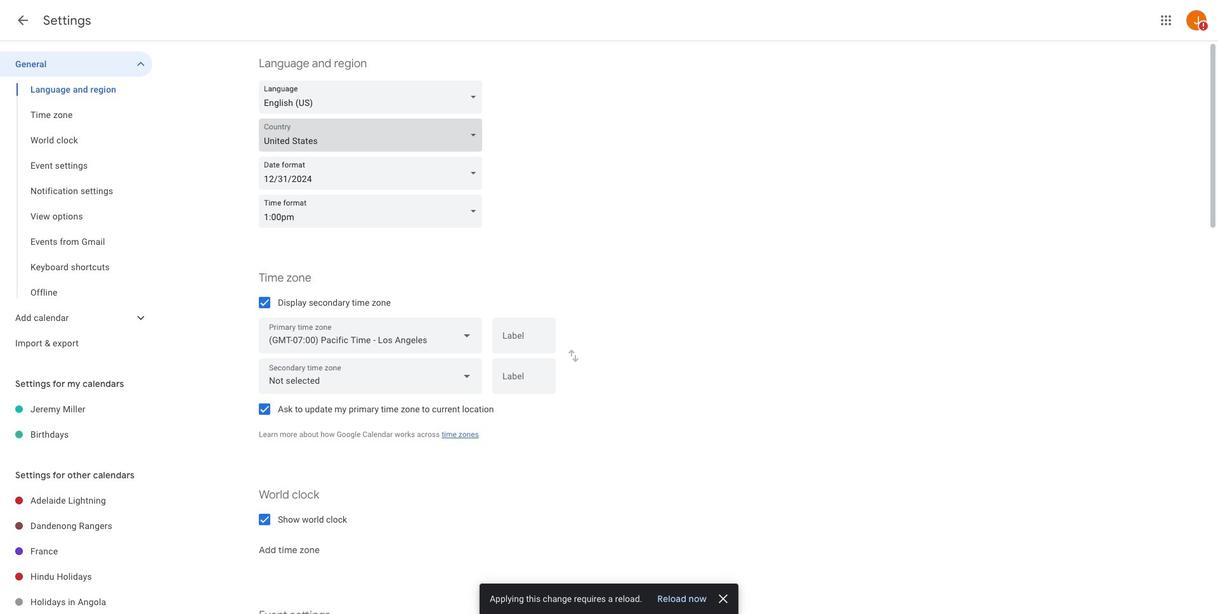 Task type: vqa. For each thing, say whether or not it's contained in the screenshot.
5 AM
no



Task type: locate. For each thing, give the bounding box(es) containing it.
holidays in angola tree item
[[0, 589, 152, 614]]

None field
[[259, 81, 487, 114], [259, 119, 487, 152], [259, 157, 487, 190], [259, 195, 487, 228], [259, 318, 482, 353], [259, 358, 482, 394], [259, 81, 487, 114], [259, 119, 487, 152], [259, 157, 487, 190], [259, 195, 487, 228], [259, 318, 482, 353], [259, 358, 482, 394]]

tree
[[0, 51, 152, 356], [0, 397, 152, 447], [0, 488, 152, 614]]

0 vertical spatial tree
[[0, 51, 152, 356]]

birthdays tree item
[[0, 422, 152, 447]]

1 tree from the top
[[0, 51, 152, 356]]

2 vertical spatial tree
[[0, 488, 152, 614]]

hindu holidays tree item
[[0, 564, 152, 589]]

adelaide lightning tree item
[[0, 488, 152, 513]]

1 vertical spatial tree
[[0, 397, 152, 447]]

heading
[[43, 13, 91, 29]]

3 tree from the top
[[0, 488, 152, 614]]

france tree item
[[0, 539, 152, 564]]

Label for secondary time zone. text field
[[502, 372, 546, 390]]

group
[[0, 77, 152, 305]]



Task type: describe. For each thing, give the bounding box(es) containing it.
Label for primary time zone. text field
[[502, 331, 546, 349]]

jeremy miller tree item
[[0, 397, 152, 422]]

2 tree from the top
[[0, 397, 152, 447]]

go back image
[[15, 13, 30, 28]]

general tree item
[[0, 51, 152, 77]]

dandenong rangers tree item
[[0, 513, 152, 539]]



